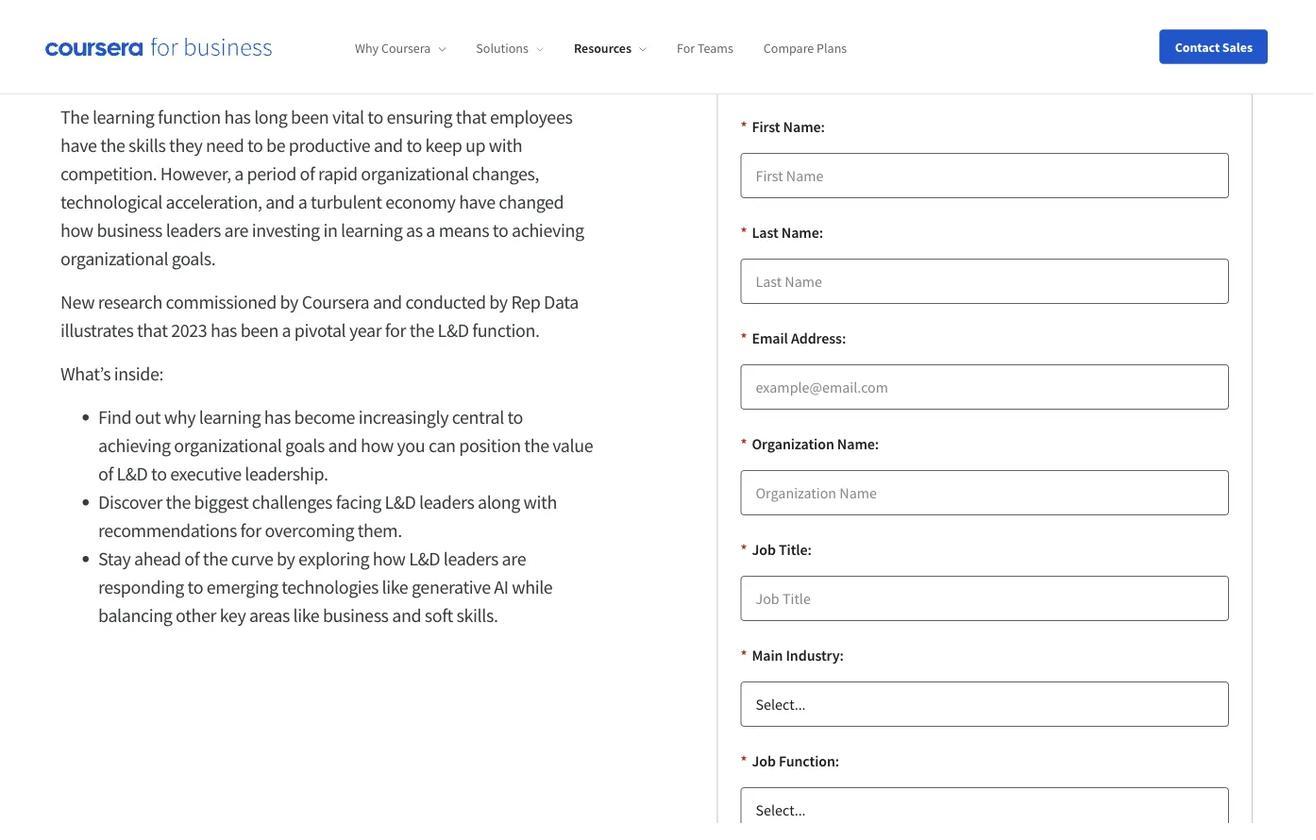 Task type: vqa. For each thing, say whether or not it's contained in the screenshot.
trick
no



Task type: describe. For each thing, give the bounding box(es) containing it.
organization
[[752, 435, 834, 454]]

ensuring
[[387, 106, 453, 129]]

for inside the new research commissioned by coursera and conducted by rep data illustrates that 2023 has been a pivotal year for the l&d function.
[[385, 319, 406, 343]]

learning inside find out why learning has become increasingly central to achieving organizational goals and how you can position the value of l&d to executive leadership. discover the biggest challenges facing l&d leaders along with recommendations for overcoming them. stay ahead of the curve by exploring how l&d leaders are responding to emerging technologies like generative ai while balancing other key areas like business and soft skills.
[[199, 406, 261, 430]]

name: for * first name:
[[783, 118, 825, 136]]

competition.
[[60, 162, 157, 186]]

changes,
[[472, 162, 539, 186]]

other
[[176, 604, 216, 628]]

address:
[[791, 329, 846, 348]]

why
[[164, 406, 196, 430]]

economy
[[385, 191, 456, 214]]

been inside the new research commissioned by coursera and conducted by rep data illustrates that 2023 has been a pivotal year for the l&d function.
[[240, 319, 278, 343]]

increasingly
[[359, 406, 449, 430]]

contact
[[1175, 38, 1220, 55]]

First Name text field
[[741, 153, 1229, 199]]

skills.
[[457, 604, 498, 628]]

changed
[[499, 191, 564, 214]]

productive
[[289, 134, 370, 158]]

* job function:
[[741, 752, 840, 771]]

function.
[[472, 319, 540, 343]]

l&d up generative
[[409, 548, 440, 571]]

goals.
[[172, 247, 216, 271]]

* for * job function:
[[741, 752, 747, 771]]

stay
[[98, 548, 131, 571]]

as
[[406, 219, 423, 243]]

find
[[98, 406, 131, 430]]

0 horizontal spatial of
[[98, 463, 113, 486]]

business inside find out why learning has become increasingly central to achieving organizational goals and how you can position the value of l&d to executive leadership. discover the biggest challenges facing l&d leaders along with recommendations for overcoming them. stay ahead of the curve by exploring how l&d leaders are responding to emerging technologies like generative ai while balancing other key areas like business and soft skills.
[[323, 604, 389, 628]]

executive
[[170, 463, 241, 486]]

to down "ensuring"
[[406, 134, 422, 158]]

exploring
[[298, 548, 369, 571]]

0 horizontal spatial learning
[[92, 106, 154, 129]]

out
[[135, 406, 161, 430]]

plans
[[817, 40, 847, 57]]

investing
[[252, 219, 320, 243]]

to up other
[[187, 576, 203, 600]]

email
[[752, 329, 788, 348]]

2 horizontal spatial organizational
[[361, 162, 469, 186]]

them.
[[358, 519, 402, 543]]

title:
[[779, 541, 812, 559]]

compare
[[764, 40, 814, 57]]

and down become
[[328, 434, 357, 458]]

find out why learning has become increasingly central to achieving organizational goals and how you can position the value of l&d to executive leadership. discover the biggest challenges facing l&d leaders along with recommendations for overcoming them. stay ahead of the curve by exploring how l&d leaders are responding to emerging technologies like generative ai while balancing other key areas like business and soft skills.
[[98, 406, 593, 628]]

rep
[[511, 291, 540, 314]]

responding
[[98, 576, 184, 600]]

for teams link
[[677, 40, 733, 57]]

* for * job title:
[[741, 541, 747, 559]]

2 vertical spatial how
[[373, 548, 406, 571]]

and up investing
[[265, 191, 295, 214]]

leaders inside the learning function has long been vital to ensuring that employees have the skills they need to be productive and to keep up with competition. however, a period of rapid organizational changes, technological acceleration, and a turbulent economy have changed how business leaders are investing in learning as a means to achieving organizational goals.
[[166, 219, 221, 243]]

areas
[[249, 604, 290, 628]]

a up investing
[[298, 191, 307, 214]]

new research commissioned by coursera and conducted by rep data illustrates that 2023 has been a pivotal year for the l&d function.
[[60, 291, 579, 343]]

teams
[[698, 40, 733, 57]]

why coursera link
[[355, 40, 446, 57]]

generative
[[412, 576, 491, 600]]

1 vertical spatial like
[[293, 604, 319, 628]]

job for job function:
[[752, 752, 776, 771]]

need
[[206, 134, 244, 158]]

new
[[60, 291, 95, 314]]

in
[[323, 219, 338, 243]]

0 horizontal spatial organizational
[[60, 247, 168, 271]]

name: for * organization name:
[[837, 435, 879, 454]]

with inside the learning function has long been vital to ensuring that employees have the skills they need to be productive and to keep up with competition. however, a period of rapid organizational changes, technological acceleration, and a turbulent economy have changed how business leaders are investing in learning as a means to achieving organizational goals.
[[489, 134, 522, 158]]

1 horizontal spatial have
[[459, 191, 495, 214]]

has inside the new research commissioned by coursera and conducted by rep data illustrates that 2023 has been a pivotal year for the l&d function.
[[211, 319, 237, 343]]

vital
[[332, 106, 364, 129]]

coursera for business image
[[45, 37, 272, 56]]

overcoming
[[265, 519, 354, 543]]

achieving inside find out why learning has become increasingly central to achieving organizational goals and how you can position the value of l&d to executive leadership. discover the biggest challenges facing l&d leaders along with recommendations for overcoming them. stay ahead of the curve by exploring how l&d leaders are responding to emerging technologies like generative ai while balancing other key areas like business and soft skills.
[[98, 434, 171, 458]]

commissioned
[[166, 291, 277, 314]]

of inside the learning function has long been vital to ensuring that employees have the skills they need to be productive and to keep up with competition. however, a period of rapid organizational changes, technological acceleration, and a turbulent economy have changed how business leaders are investing in learning as a means to achieving organizational goals.
[[300, 162, 315, 186]]

employees
[[490, 106, 573, 129]]

for inside find out why learning has become increasingly central to achieving organizational goals and how you can position the value of l&d to executive leadership. discover the biggest challenges facing l&d leaders along with recommendations for overcoming them. stay ahead of the curve by exploring how l&d leaders are responding to emerging technologies like generative ai while balancing other key areas like business and soft skills.
[[240, 519, 261, 543]]

the left curve
[[203, 548, 228, 571]]

and inside the new research commissioned by coursera and conducted by rep data illustrates that 2023 has been a pivotal year for the l&d function.
[[373, 291, 402, 314]]

they
[[169, 134, 203, 158]]

a right as
[[426, 219, 435, 243]]

* main industry:
[[741, 646, 844, 665]]

challenges
[[252, 491, 332, 515]]

last
[[752, 223, 779, 242]]

with inside find out why learning has become increasingly central to achieving organizational goals and how you can position the value of l&d to executive leadership. discover the biggest challenges facing l&d leaders along with recommendations for overcoming them. stay ahead of the curve by exploring how l&d leaders are responding to emerging technologies like generative ai while balancing other key areas like business and soft skills.
[[524, 491, 557, 515]]

the up recommendations on the bottom left
[[166, 491, 191, 515]]

for teams
[[677, 40, 733, 57]]

research
[[98, 291, 162, 314]]

2023
[[171, 319, 207, 343]]

rapid
[[318, 162, 358, 186]]

by inside find out why learning has become increasingly central to achieving organizational goals and how you can position the value of l&d to executive leadership. discover the biggest challenges facing l&d leaders along with recommendations for overcoming them. stay ahead of the curve by exploring how l&d leaders are responding to emerging technologies like generative ai while balancing other key areas like business and soft skills.
[[277, 548, 295, 571]]

contact sales button
[[1160, 30, 1268, 64]]

Job Title text field
[[741, 576, 1229, 622]]

ai
[[494, 576, 509, 600]]

become
[[294, 406, 355, 430]]

* organization name:
[[741, 435, 879, 454]]

what's
[[60, 363, 111, 386]]

position
[[459, 434, 521, 458]]

goals
[[285, 434, 325, 458]]

by left rep
[[489, 291, 508, 314]]

biggest
[[194, 491, 249, 515]]

why
[[355, 40, 379, 57]]

discover
[[98, 491, 162, 515]]

long
[[254, 106, 288, 129]]

recommendations
[[98, 519, 237, 543]]

organizational inside find out why learning has become increasingly central to achieving organizational goals and how you can position the value of l&d to executive leadership. discover the biggest challenges facing l&d leaders along with recommendations for overcoming them. stay ahead of the curve by exploring how l&d leaders are responding to emerging technologies like generative ai while balancing other key areas like business and soft skills.
[[174, 434, 282, 458]]

that inside the learning function has long been vital to ensuring that employees have the skills they need to be productive and to keep up with competition. however, a period of rapid organizational changes, technological acceleration, and a turbulent economy have changed how business leaders are investing in learning as a means to achieving organizational goals.
[[456, 106, 487, 129]]

the
[[60, 106, 89, 129]]

name: for * last name:
[[782, 223, 823, 242]]

first
[[752, 118, 780, 136]]

turbulent
[[311, 191, 382, 214]]

coursera inside the new research commissioned by coursera and conducted by rep data illustrates that 2023 has been a pivotal year for the l&d function.
[[302, 291, 369, 314]]

ahead
[[134, 548, 181, 571]]

inside:
[[114, 363, 163, 386]]

pivotal
[[294, 319, 346, 343]]

main
[[752, 646, 783, 665]]

compare plans link
[[764, 40, 847, 57]]



Task type: locate. For each thing, give the bounding box(es) containing it.
0 vertical spatial that
[[456, 106, 487, 129]]

are inside the learning function has long been vital to ensuring that employees have the skills they need to be productive and to keep up with competition. however, a period of rapid organizational changes, technological acceleration, and a turbulent economy have changed how business leaders are investing in learning as a means to achieving organizational goals.
[[224, 219, 248, 243]]

been up productive
[[291, 106, 329, 129]]

l&d up them.
[[385, 491, 416, 515]]

of left rapid on the left of page
[[300, 162, 315, 186]]

0 vertical spatial name:
[[783, 118, 825, 136]]

up
[[466, 134, 486, 158]]

1 vertical spatial for
[[240, 519, 261, 543]]

1 vertical spatial name:
[[782, 223, 823, 242]]

0 horizontal spatial with
[[489, 134, 522, 158]]

2 job from the top
[[752, 752, 776, 771]]

to right 'central'
[[507, 406, 523, 430]]

leaders
[[166, 219, 221, 243], [419, 491, 474, 515], [444, 548, 499, 571]]

* last name:
[[741, 223, 823, 242]]

balancing
[[98, 604, 172, 628]]

name: right first
[[783, 118, 825, 136]]

key
[[220, 604, 246, 628]]

contact sales
[[1175, 38, 1253, 55]]

have down the
[[60, 134, 97, 158]]

0 vertical spatial with
[[489, 134, 522, 158]]

1 vertical spatial job
[[752, 752, 776, 771]]

0 horizontal spatial have
[[60, 134, 97, 158]]

how left you
[[361, 434, 394, 458]]

leaders up goals.
[[166, 219, 221, 243]]

have up means
[[459, 191, 495, 214]]

* for * first name:
[[741, 118, 747, 136]]

0 horizontal spatial are
[[224, 219, 248, 243]]

2 vertical spatial of
[[184, 548, 199, 571]]

like right "areas"
[[293, 604, 319, 628]]

4 * from the top
[[741, 435, 747, 454]]

along
[[478, 491, 520, 515]]

central
[[452, 406, 504, 430]]

learning up skills
[[92, 106, 154, 129]]

achieving inside the learning function has long been vital to ensuring that employees have the skills they need to be productive and to keep up with competition. however, a period of rapid organizational changes, technological acceleration, and a turbulent economy have changed how business leaders are investing in learning as a means to achieving organizational goals.
[[512, 219, 584, 243]]

for
[[385, 319, 406, 343], [240, 519, 261, 543]]

leaders up generative
[[444, 548, 499, 571]]

industry:
[[786, 646, 844, 665]]

has down 'commissioned'
[[211, 319, 237, 343]]

can
[[429, 434, 456, 458]]

a inside the new research commissioned by coursera and conducted by rep data illustrates that 2023 has been a pivotal year for the l&d function.
[[282, 319, 291, 343]]

name: right organization at the bottom right
[[837, 435, 879, 454]]

coursera up 'pivotal'
[[302, 291, 369, 314]]

to right means
[[493, 219, 508, 243]]

the left the value
[[524, 434, 549, 458]]

function
[[158, 106, 221, 129]]

0 horizontal spatial for
[[240, 519, 261, 543]]

0 vertical spatial job
[[752, 541, 776, 559]]

* left title: on the right bottom of the page
[[741, 541, 747, 559]]

for right year
[[385, 319, 406, 343]]

resources
[[574, 40, 632, 57]]

are up "ai"
[[502, 548, 526, 571]]

0 horizontal spatial coursera
[[302, 291, 369, 314]]

has inside find out why learning has become increasingly central to achieving organizational goals and how you can position the value of l&d to executive leadership. discover the biggest challenges facing l&d leaders along with recommendations for overcoming them. stay ahead of the curve by exploring how l&d leaders are responding to emerging technologies like generative ai while balancing other key areas like business and soft skills.
[[264, 406, 291, 430]]

1 vertical spatial learning
[[341, 219, 403, 243]]

has
[[224, 106, 251, 129], [211, 319, 237, 343], [264, 406, 291, 430]]

l&d up the discover
[[117, 463, 148, 486]]

7 * from the top
[[741, 752, 747, 771]]

1 * from the top
[[741, 118, 747, 136]]

0 vertical spatial organizational
[[361, 162, 469, 186]]

business inside the learning function has long been vital to ensuring that employees have the skills they need to be productive and to keep up with competition. however, a period of rapid organizational changes, technological acceleration, and a turbulent economy have changed how business leaders are investing in learning as a means to achieving organizational goals.
[[97, 219, 162, 243]]

2 vertical spatial name:
[[837, 435, 879, 454]]

1 vertical spatial of
[[98, 463, 113, 486]]

organizational up economy
[[361, 162, 469, 186]]

example@email.com email field
[[741, 365, 1229, 410]]

* left organization at the bottom right
[[741, 435, 747, 454]]

how
[[60, 219, 93, 243], [361, 434, 394, 458], [373, 548, 406, 571]]

job for job title:
[[752, 541, 776, 559]]

1 vertical spatial coursera
[[302, 291, 369, 314]]

1 vertical spatial leaders
[[419, 491, 474, 515]]

1 horizontal spatial coursera
[[381, 40, 431, 57]]

5 * from the top
[[741, 541, 747, 559]]

0 vertical spatial business
[[97, 219, 162, 243]]

are inside find out why learning has become increasingly central to achieving organizational goals and how you can position the value of l&d to executive leadership. discover the biggest challenges facing l&d leaders along with recommendations for overcoming them. stay ahead of the curve by exploring how l&d leaders are responding to emerging technologies like generative ai while balancing other key areas like business and soft skills.
[[502, 548, 526, 571]]

job left function:
[[752, 752, 776, 771]]

1 horizontal spatial with
[[524, 491, 557, 515]]

0 vertical spatial achieving
[[512, 219, 584, 243]]

how down technological
[[60, 219, 93, 243]]

learning right why
[[199, 406, 261, 430]]

1 vertical spatial has
[[211, 319, 237, 343]]

0 vertical spatial coursera
[[381, 40, 431, 57]]

skills
[[129, 134, 166, 158]]

0 vertical spatial how
[[60, 219, 93, 243]]

leaders left the along
[[419, 491, 474, 515]]

1 horizontal spatial business
[[323, 604, 389, 628]]

soft
[[425, 604, 453, 628]]

1 vertical spatial achieving
[[98, 434, 171, 458]]

emerging
[[206, 576, 278, 600]]

like left generative
[[382, 576, 408, 600]]

* left function:
[[741, 752, 747, 771]]

0 horizontal spatial like
[[293, 604, 319, 628]]

l&d down conducted
[[438, 319, 469, 343]]

why coursera
[[355, 40, 431, 57]]

0 horizontal spatial been
[[240, 319, 278, 343]]

period
[[247, 162, 297, 186]]

1 vertical spatial organizational
[[60, 247, 168, 271]]

1 vertical spatial business
[[323, 604, 389, 628]]

* left main
[[741, 646, 747, 665]]

with up changes,
[[489, 134, 522, 158]]

a
[[234, 162, 244, 186], [298, 191, 307, 214], [426, 219, 435, 243], [282, 319, 291, 343]]

coursera right why
[[381, 40, 431, 57]]

0 vertical spatial like
[[382, 576, 408, 600]]

to left be
[[247, 134, 263, 158]]

0 vertical spatial for
[[385, 319, 406, 343]]

curve
[[231, 548, 273, 571]]

to right vital
[[368, 106, 383, 129]]

* left first
[[741, 118, 747, 136]]

of
[[300, 162, 315, 186], [98, 463, 113, 486], [184, 548, 199, 571]]

while
[[512, 576, 553, 600]]

for up curve
[[240, 519, 261, 543]]

be
[[266, 134, 285, 158]]

0 horizontal spatial that
[[137, 319, 168, 343]]

and down "ensuring"
[[374, 134, 403, 158]]

that inside the new research commissioned by coursera and conducted by rep data illustrates that 2023 has been a pivotal year for the l&d function.
[[137, 319, 168, 343]]

a down need
[[234, 162, 244, 186]]

coursera
[[381, 40, 431, 57], [302, 291, 369, 314]]

you
[[397, 434, 425, 458]]

Organization Name text field
[[741, 471, 1229, 516]]

0 vertical spatial are
[[224, 219, 248, 243]]

has inside the learning function has long been vital to ensuring that employees have the skills they need to be productive and to keep up with competition. however, a period of rapid organizational changes, technological acceleration, and a turbulent economy have changed how business leaders are investing in learning as a means to achieving organizational goals.
[[224, 106, 251, 129]]

data
[[544, 291, 579, 314]]

1 vertical spatial how
[[361, 434, 394, 458]]

been down 'commissioned'
[[240, 319, 278, 343]]

0 vertical spatial has
[[224, 106, 251, 129]]

name: right last
[[782, 223, 823, 242]]

the learning function has long been vital to ensuring that employees have the skills they need to be productive and to keep up with competition. however, a period of rapid organizational changes, technological acceleration, and a turbulent economy have changed how business leaders are investing in learning as a means to achieving organizational goals.
[[60, 106, 584, 271]]

leadership.
[[245, 463, 328, 486]]

2 vertical spatial has
[[264, 406, 291, 430]]

the inside the learning function has long been vital to ensuring that employees have the skills they need to be productive and to keep up with competition. however, a period of rapid organizational changes, technological acceleration, and a turbulent economy have changed how business leaders are investing in learning as a means to achieving organizational goals.
[[100, 134, 125, 158]]

2 vertical spatial learning
[[199, 406, 261, 430]]

* for * organization name:
[[741, 435, 747, 454]]

* job title:
[[741, 541, 812, 559]]

1 horizontal spatial for
[[385, 319, 406, 343]]

0 horizontal spatial business
[[97, 219, 162, 243]]

0 horizontal spatial achieving
[[98, 434, 171, 458]]

and
[[374, 134, 403, 158], [265, 191, 295, 214], [373, 291, 402, 314], [328, 434, 357, 458], [392, 604, 421, 628]]

* first name:
[[741, 118, 825, 136]]

that down research
[[137, 319, 168, 343]]

sales
[[1223, 38, 1253, 55]]

compare plans
[[764, 40, 847, 57]]

acceleration,
[[166, 191, 262, 214]]

the inside the new research commissioned by coursera and conducted by rep data illustrates that 2023 has been a pivotal year for the l&d function.
[[409, 319, 434, 343]]

of right ahead
[[184, 548, 199, 571]]

2 horizontal spatial learning
[[341, 219, 403, 243]]

by up 'pivotal'
[[280, 291, 298, 314]]

l&d inside the new research commissioned by coursera and conducted by rep data illustrates that 2023 has been a pivotal year for the l&d function.
[[438, 319, 469, 343]]

0 vertical spatial been
[[291, 106, 329, 129]]

Last Name text field
[[741, 259, 1229, 305]]

3 * from the top
[[741, 329, 747, 348]]

the up competition.
[[100, 134, 125, 158]]

* for * main industry:
[[741, 646, 747, 665]]

0 vertical spatial leaders
[[166, 219, 221, 243]]

how inside the learning function has long been vital to ensuring that employees have the skills they need to be productive and to keep up with competition. however, a period of rapid organizational changes, technological acceleration, and a turbulent economy have changed how business leaders are investing in learning as a means to achieving organizational goals.
[[60, 219, 93, 243]]

1 vertical spatial are
[[502, 548, 526, 571]]

1 horizontal spatial are
[[502, 548, 526, 571]]

of up the discover
[[98, 463, 113, 486]]

job left title: on the right bottom of the page
[[752, 541, 776, 559]]

achieving down out
[[98, 434, 171, 458]]

function:
[[779, 752, 840, 771]]

1 vertical spatial have
[[459, 191, 495, 214]]

2 vertical spatial organizational
[[174, 434, 282, 458]]

* for * email address:
[[741, 329, 747, 348]]

by right curve
[[277, 548, 295, 571]]

and up year
[[373, 291, 402, 314]]

are
[[224, 219, 248, 243], [502, 548, 526, 571]]

organizational up research
[[60, 247, 168, 271]]

1 horizontal spatial been
[[291, 106, 329, 129]]

what's inside:
[[60, 363, 163, 386]]

solutions link
[[476, 40, 544, 57]]

with right the along
[[524, 491, 557, 515]]

technological
[[60, 191, 162, 214]]

0 vertical spatial learning
[[92, 106, 154, 129]]

to up the discover
[[151, 463, 167, 486]]

has up need
[[224, 106, 251, 129]]

means
[[439, 219, 489, 243]]

illustrates
[[60, 319, 133, 343]]

resources link
[[574, 40, 647, 57]]

that up the up
[[456, 106, 487, 129]]

learning
[[92, 106, 154, 129], [341, 219, 403, 243], [199, 406, 261, 430]]

organizational up executive
[[174, 434, 282, 458]]

how down them.
[[373, 548, 406, 571]]

by
[[280, 291, 298, 314], [489, 291, 508, 314], [277, 548, 295, 571]]

business down technologies
[[323, 604, 389, 628]]

1 horizontal spatial achieving
[[512, 219, 584, 243]]

* email address:
[[741, 329, 846, 348]]

been
[[291, 106, 329, 129], [240, 319, 278, 343]]

1 horizontal spatial learning
[[199, 406, 261, 430]]

business down technological
[[97, 219, 162, 243]]

*
[[741, 118, 747, 136], [741, 223, 747, 242], [741, 329, 747, 348], [741, 435, 747, 454], [741, 541, 747, 559], [741, 646, 747, 665], [741, 752, 747, 771]]

a left 'pivotal'
[[282, 319, 291, 343]]

has up 'goals'
[[264, 406, 291, 430]]

and left soft
[[392, 604, 421, 628]]

value
[[553, 434, 593, 458]]

* left email
[[741, 329, 747, 348]]

are down acceleration,
[[224, 219, 248, 243]]

conducted
[[405, 291, 486, 314]]

l&d
[[438, 319, 469, 343], [117, 463, 148, 486], [385, 491, 416, 515], [409, 548, 440, 571]]

year
[[349, 319, 382, 343]]

that
[[456, 106, 487, 129], [137, 319, 168, 343]]

1 vertical spatial that
[[137, 319, 168, 343]]

organizational
[[361, 162, 469, 186], [60, 247, 168, 271], [174, 434, 282, 458]]

for
[[677, 40, 695, 57]]

1 vertical spatial with
[[524, 491, 557, 515]]

* left last
[[741, 223, 747, 242]]

facing
[[336, 491, 381, 515]]

1 horizontal spatial of
[[184, 548, 199, 571]]

learning down turbulent
[[341, 219, 403, 243]]

0 vertical spatial of
[[300, 162, 315, 186]]

to
[[368, 106, 383, 129], [247, 134, 263, 158], [406, 134, 422, 158], [493, 219, 508, 243], [507, 406, 523, 430], [151, 463, 167, 486], [187, 576, 203, 600]]

0 vertical spatial have
[[60, 134, 97, 158]]

6 * from the top
[[741, 646, 747, 665]]

1 horizontal spatial that
[[456, 106, 487, 129]]

2 horizontal spatial of
[[300, 162, 315, 186]]

1 horizontal spatial like
[[382, 576, 408, 600]]

1 horizontal spatial organizational
[[174, 434, 282, 458]]

1 vertical spatial been
[[240, 319, 278, 343]]

the down conducted
[[409, 319, 434, 343]]

* for * last name:
[[741, 223, 747, 242]]

2 * from the top
[[741, 223, 747, 242]]

2 vertical spatial leaders
[[444, 548, 499, 571]]

solutions
[[476, 40, 529, 57]]

achieving down changed
[[512, 219, 584, 243]]

achieving
[[512, 219, 584, 243], [98, 434, 171, 458]]

1 job from the top
[[752, 541, 776, 559]]

been inside the learning function has long been vital to ensuring that employees have the skills they need to be productive and to keep up with competition. however, a period of rapid organizational changes, technological acceleration, and a turbulent economy have changed how business leaders are investing in learning as a means to achieving organizational goals.
[[291, 106, 329, 129]]



